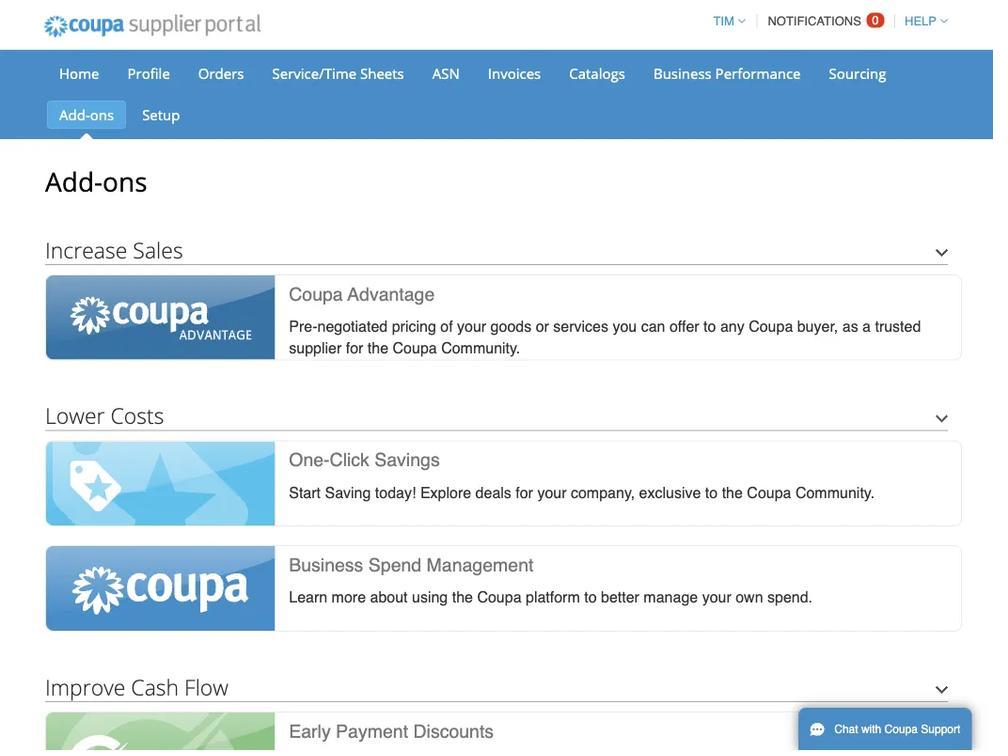 Task type: describe. For each thing, give the bounding box(es) containing it.
lower
[[45, 401, 105, 430]]

asn
[[432, 63, 460, 83]]

today!
[[375, 484, 416, 502]]

help link
[[897, 14, 948, 28]]

notifications
[[768, 14, 862, 28]]

savings
[[375, 450, 440, 471]]

learn more about using the coupa platform to better manage your own spend.
[[289, 589, 813, 607]]

spend.
[[768, 589, 813, 607]]

add-ons inside add-ons link
[[59, 105, 114, 124]]

2 vertical spatial to
[[584, 589, 597, 607]]

home link
[[47, 59, 111, 87]]

offer
[[670, 318, 700, 335]]

catalogs
[[569, 63, 626, 83]]

increase sales
[[45, 235, 183, 264]]

early payment discounts link
[[45, 712, 962, 752]]

of
[[440, 318, 453, 335]]

negotiated
[[317, 318, 388, 335]]

more
[[332, 589, 366, 607]]

with
[[862, 723, 882, 737]]

advantage
[[348, 284, 435, 305]]

company,
[[571, 484, 635, 502]]

for inside pre-negotiated pricing of your goods or services you can offer to any coupa buyer, as a trusted supplier for the coupa community.
[[346, 339, 363, 357]]

about
[[370, 589, 408, 607]]

1 vertical spatial for
[[516, 484, 533, 502]]

home
[[59, 63, 99, 83]]

pricing
[[392, 318, 436, 335]]

business for business spend management
[[289, 555, 363, 576]]

early payment discounts
[[289, 721, 494, 742]]

support
[[921, 723, 961, 737]]

improve
[[45, 672, 125, 702]]

services
[[553, 318, 609, 335]]

learn
[[289, 589, 328, 607]]

goods
[[491, 318, 532, 335]]

pre-
[[289, 318, 317, 335]]

using
[[412, 589, 448, 607]]

sales
[[133, 235, 183, 264]]

start
[[289, 484, 321, 502]]

your inside pre-negotiated pricing of your goods or services you can offer to any coupa buyer, as a trusted supplier for the coupa community.
[[457, 318, 486, 335]]

1 vertical spatial to
[[705, 484, 718, 502]]

catalogs link
[[557, 59, 638, 87]]

asn link
[[420, 59, 472, 87]]

2 vertical spatial your
[[702, 589, 732, 607]]

trusted
[[875, 318, 921, 335]]

discounts
[[413, 721, 494, 742]]

payment
[[336, 721, 408, 742]]

costs
[[110, 401, 164, 430]]

1 horizontal spatial the
[[452, 589, 473, 607]]

notifications 0
[[768, 13, 879, 28]]

flow
[[184, 672, 229, 702]]

early
[[289, 721, 331, 742]]

management
[[427, 555, 534, 576]]

can
[[641, 318, 666, 335]]

better
[[601, 589, 640, 607]]

business spend management
[[289, 555, 534, 576]]

sourcing link
[[817, 59, 899, 87]]

the inside pre-negotiated pricing of your goods or services you can offer to any coupa buyer, as a trusted supplier for the coupa community.
[[368, 339, 389, 357]]

spend
[[369, 555, 422, 576]]

pre-negotiated pricing of your goods or services you can offer to any coupa buyer, as a trusted supplier for the coupa community.
[[289, 318, 921, 357]]

improve cash flow
[[45, 672, 229, 702]]

cash
[[131, 672, 179, 702]]

sheets
[[360, 63, 404, 83]]

start saving today! explore deals for your company, exclusive to the coupa community.
[[289, 484, 875, 502]]

saving
[[325, 484, 371, 502]]

1 vertical spatial ons
[[103, 164, 147, 199]]

deals
[[476, 484, 512, 502]]



Task type: locate. For each thing, give the bounding box(es) containing it.
the down negotiated
[[368, 339, 389, 357]]

your left company,
[[538, 484, 567, 502]]

1 vertical spatial add-
[[45, 164, 103, 199]]

setup
[[142, 105, 180, 124]]

add-ons down home "link"
[[59, 105, 114, 124]]

business up learn
[[289, 555, 363, 576]]

click
[[330, 450, 370, 471]]

buyer,
[[797, 318, 838, 335]]

1 vertical spatial the
[[722, 484, 743, 502]]

0 vertical spatial community.
[[441, 339, 521, 357]]

exclusive
[[639, 484, 701, 502]]

ons
[[90, 105, 114, 124], [103, 164, 147, 199]]

business performance
[[654, 63, 801, 83]]

manage
[[644, 589, 698, 607]]

increase
[[45, 235, 127, 264]]

1 horizontal spatial business
[[654, 63, 712, 83]]

0 horizontal spatial your
[[457, 318, 486, 335]]

service/time sheets
[[272, 63, 404, 83]]

own
[[736, 589, 763, 607]]

explore
[[420, 484, 471, 502]]

for
[[346, 339, 363, 357], [516, 484, 533, 502]]

to
[[704, 318, 716, 335], [705, 484, 718, 502], [584, 589, 597, 607]]

navigation
[[705, 3, 948, 40]]

ons up increase sales
[[103, 164, 147, 199]]

coupa supplier portal image
[[31, 3, 273, 50]]

0 horizontal spatial for
[[346, 339, 363, 357]]

invoices
[[488, 63, 541, 83]]

1 horizontal spatial community.
[[796, 484, 875, 502]]

business down the tim link
[[654, 63, 712, 83]]

business
[[654, 63, 712, 83], [289, 555, 363, 576]]

add- down add-ons link
[[45, 164, 103, 199]]

orders link
[[186, 59, 256, 87]]

chat
[[835, 723, 859, 737]]

as
[[843, 318, 859, 335]]

0 horizontal spatial business
[[289, 555, 363, 576]]

invoices link
[[476, 59, 553, 87]]

business for business performance
[[654, 63, 712, 83]]

0 vertical spatial add-
[[59, 105, 90, 124]]

1 horizontal spatial your
[[538, 484, 567, 502]]

1 vertical spatial add-ons
[[45, 164, 147, 199]]

help
[[905, 14, 937, 28]]

chat with coupa support
[[835, 723, 961, 737]]

1 horizontal spatial for
[[516, 484, 533, 502]]

orders
[[198, 63, 244, 83]]

sourcing
[[829, 63, 887, 83]]

for down negotiated
[[346, 339, 363, 357]]

one-
[[289, 450, 330, 471]]

or
[[536, 318, 549, 335]]

the
[[368, 339, 389, 357], [722, 484, 743, 502], [452, 589, 473, 607]]

your right of
[[457, 318, 486, 335]]

0 horizontal spatial community.
[[441, 339, 521, 357]]

0 vertical spatial business
[[654, 63, 712, 83]]

tim
[[713, 14, 734, 28]]

community.
[[441, 339, 521, 357], [796, 484, 875, 502]]

the right exclusive
[[722, 484, 743, 502]]

profile link
[[115, 59, 182, 87]]

2 horizontal spatial your
[[702, 589, 732, 607]]

profile
[[127, 63, 170, 83]]

the right using
[[452, 589, 473, 607]]

coupa inside chat with coupa support button
[[885, 723, 918, 737]]

0 vertical spatial ons
[[90, 105, 114, 124]]

setup link
[[130, 101, 192, 129]]

to right exclusive
[[705, 484, 718, 502]]

any
[[720, 318, 745, 335]]

ons down home "link"
[[90, 105, 114, 124]]

0 vertical spatial the
[[368, 339, 389, 357]]

2 horizontal spatial the
[[722, 484, 743, 502]]

1 vertical spatial community.
[[796, 484, 875, 502]]

coupa advantage
[[289, 284, 435, 305]]

tim link
[[705, 14, 746, 28]]

you
[[613, 318, 637, 335]]

add-ons
[[59, 105, 114, 124], [45, 164, 147, 199]]

to left better
[[584, 589, 597, 607]]

2 vertical spatial the
[[452, 589, 473, 607]]

service/time sheets link
[[260, 59, 416, 87]]

one-click savings
[[289, 450, 440, 471]]

add- down home "link"
[[59, 105, 90, 124]]

coupa
[[289, 284, 343, 305], [749, 318, 793, 335], [393, 339, 437, 357], [747, 484, 792, 502], [477, 589, 522, 607], [885, 723, 918, 737]]

add-ons link
[[47, 101, 126, 129]]

to left any
[[704, 318, 716, 335]]

supplier
[[289, 339, 342, 357]]

0 vertical spatial add-ons
[[59, 105, 114, 124]]

a
[[863, 318, 871, 335]]

chat with coupa support button
[[799, 708, 972, 752]]

performance
[[716, 63, 801, 83]]

1 vertical spatial business
[[289, 555, 363, 576]]

platform
[[526, 589, 580, 607]]

0 vertical spatial for
[[346, 339, 363, 357]]

for right deals
[[516, 484, 533, 502]]

add-ons down add-ons link
[[45, 164, 147, 199]]

add-
[[59, 105, 90, 124], [45, 164, 103, 199]]

to inside pre-negotiated pricing of your goods or services you can offer to any coupa buyer, as a trusted supplier for the coupa community.
[[704, 318, 716, 335]]

0 vertical spatial to
[[704, 318, 716, 335]]

business performance link
[[641, 59, 813, 87]]

0 horizontal spatial the
[[368, 339, 389, 357]]

1 vertical spatial your
[[538, 484, 567, 502]]

0 vertical spatial your
[[457, 318, 486, 335]]

service/time
[[272, 63, 357, 83]]

navigation containing notifications 0
[[705, 3, 948, 40]]

lower costs
[[45, 401, 164, 430]]

0
[[872, 13, 879, 27]]

community. inside pre-negotiated pricing of your goods or services you can offer to any coupa buyer, as a trusted supplier for the coupa community.
[[441, 339, 521, 357]]

your left own
[[702, 589, 732, 607]]



Task type: vqa. For each thing, say whether or not it's contained in the screenshot.
View
no



